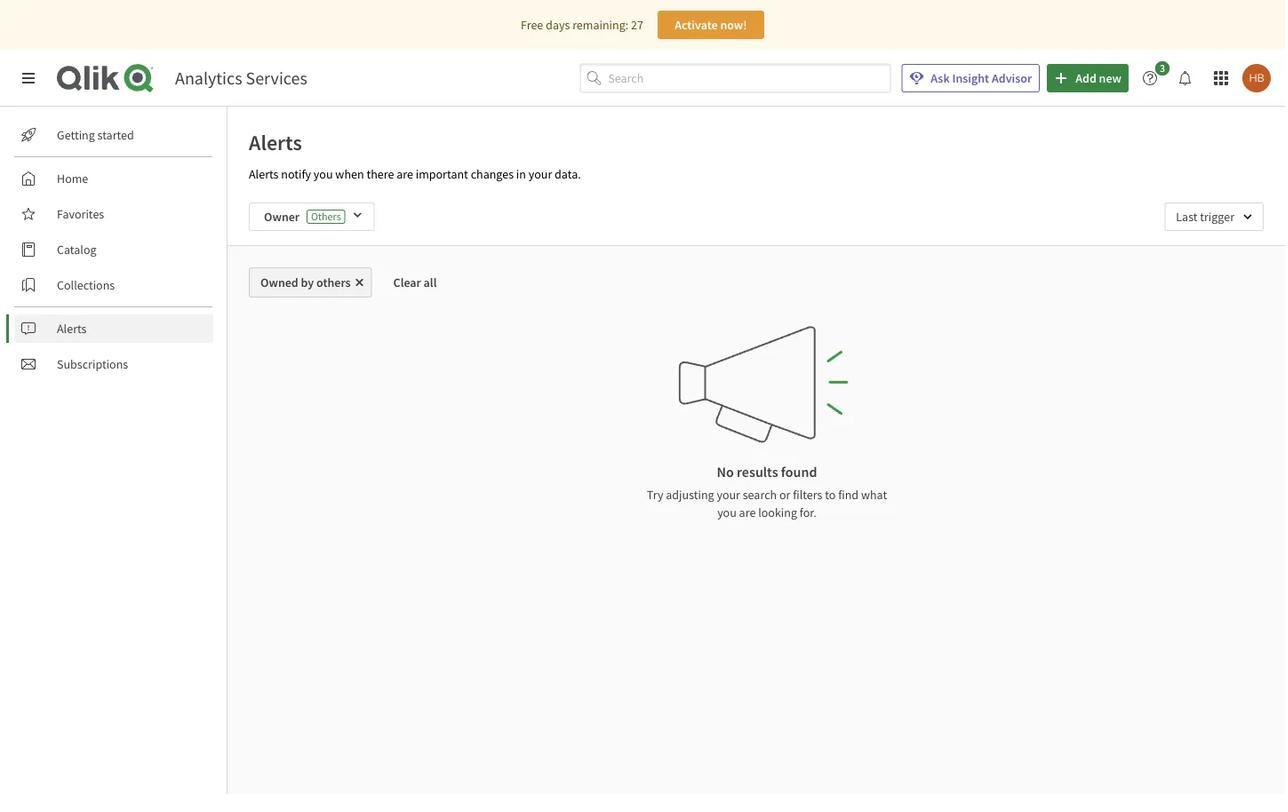 Task type: describe. For each thing, give the bounding box(es) containing it.
1 vertical spatial alerts
[[249, 166, 279, 182]]

no
[[717, 463, 734, 481]]

3
[[1160, 61, 1165, 75]]

services
[[246, 67, 307, 89]]

remaining:
[[573, 17, 629, 33]]

collections
[[57, 277, 115, 293]]

adjusting
[[666, 487, 714, 503]]

important
[[416, 166, 468, 182]]

or
[[779, 487, 791, 503]]

for.
[[800, 505, 817, 521]]

find
[[838, 487, 859, 503]]

activate
[[675, 17, 718, 33]]

clear
[[393, 275, 421, 291]]

when
[[335, 166, 364, 182]]

you inside no results found try adjusting your search or filters to find what you are looking for.
[[717, 505, 737, 521]]

ask insight advisor
[[931, 70, 1032, 86]]

catalog
[[57, 242, 96, 258]]

by
[[301, 275, 314, 291]]

activate now! link
[[658, 11, 764, 39]]

are inside no results found try adjusting your search or filters to find what you are looking for.
[[739, 505, 756, 521]]

alerts inside navigation pane element
[[57, 321, 87, 337]]

your inside no results found try adjusting your search or filters to find what you are looking for.
[[717, 487, 740, 503]]

found
[[781, 463, 817, 481]]

getting
[[57, 127, 95, 143]]

subscriptions
[[57, 356, 128, 372]]

all
[[424, 275, 437, 291]]

analytics services
[[175, 67, 307, 89]]

0 vertical spatial alerts
[[249, 129, 302, 156]]

free days remaining: 27
[[521, 17, 643, 33]]

0 horizontal spatial you
[[314, 166, 333, 182]]

clear all button
[[379, 268, 451, 298]]

last
[[1176, 209, 1198, 225]]

add new
[[1076, 70, 1122, 86]]

activate now!
[[675, 17, 747, 33]]

Last trigger field
[[1165, 203, 1264, 231]]

filters region
[[228, 188, 1285, 245]]

trigger
[[1200, 209, 1235, 225]]

0 horizontal spatial your
[[529, 166, 552, 182]]

now!
[[720, 17, 747, 33]]

in
[[516, 166, 526, 182]]

owned by others button
[[249, 268, 372, 298]]

analytics services element
[[175, 67, 307, 89]]

add
[[1076, 70, 1097, 86]]

results
[[737, 463, 778, 481]]

add new button
[[1047, 64, 1129, 92]]

3 button
[[1136, 61, 1175, 92]]

alerts link
[[14, 315, 213, 343]]



Task type: vqa. For each thing, say whether or not it's contained in the screenshot.
first V2 from the right
no



Task type: locate. For each thing, give the bounding box(es) containing it.
to
[[825, 487, 836, 503]]

home
[[57, 171, 88, 187]]

0 vertical spatial you
[[314, 166, 333, 182]]

collections link
[[14, 271, 213, 300]]

what
[[861, 487, 887, 503]]

started
[[97, 127, 134, 143]]

are right there
[[397, 166, 413, 182]]

there
[[367, 166, 394, 182]]

last trigger
[[1176, 209, 1235, 225]]

1 vertical spatial are
[[739, 505, 756, 521]]

close sidebar menu image
[[21, 71, 36, 85]]

notify
[[281, 166, 311, 182]]

1 horizontal spatial are
[[739, 505, 756, 521]]

alerts up subscriptions
[[57, 321, 87, 337]]

1 horizontal spatial you
[[717, 505, 737, 521]]

alerts
[[249, 129, 302, 156], [249, 166, 279, 182], [57, 321, 87, 337]]

free
[[521, 17, 543, 33]]

are
[[397, 166, 413, 182], [739, 505, 756, 521]]

1 vertical spatial you
[[717, 505, 737, 521]]

favorites link
[[14, 200, 213, 228]]

changes
[[471, 166, 514, 182]]

your right in
[[529, 166, 552, 182]]

home link
[[14, 164, 213, 193]]

searchbar element
[[580, 64, 891, 93]]

insight
[[952, 70, 989, 86]]

0 vertical spatial your
[[529, 166, 552, 182]]

no results found try adjusting your search or filters to find what you are looking for.
[[647, 463, 887, 521]]

your
[[529, 166, 552, 182], [717, 487, 740, 503]]

alerts up notify
[[249, 129, 302, 156]]

favorites
[[57, 206, 104, 222]]

27
[[631, 17, 643, 33]]

analytics
[[175, 67, 242, 89]]

2 vertical spatial alerts
[[57, 321, 87, 337]]

1 horizontal spatial your
[[717, 487, 740, 503]]

getting started link
[[14, 121, 213, 149]]

search
[[743, 487, 777, 503]]

advisor
[[992, 70, 1032, 86]]

owned
[[260, 275, 298, 291]]

others
[[316, 275, 351, 291]]

clear all
[[393, 275, 437, 291]]

subscriptions link
[[14, 350, 213, 379]]

days
[[546, 17, 570, 33]]

try
[[647, 487, 663, 503]]

you
[[314, 166, 333, 182], [717, 505, 737, 521]]

ask insight advisor button
[[902, 64, 1040, 92]]

ask
[[931, 70, 950, 86]]

owned by others
[[260, 275, 351, 291]]

navigation pane element
[[0, 114, 227, 386]]

1 vertical spatial your
[[717, 487, 740, 503]]

you left when
[[314, 166, 333, 182]]

getting started
[[57, 127, 134, 143]]

are down search
[[739, 505, 756, 521]]

howard brown image
[[1243, 64, 1271, 92]]

0 vertical spatial are
[[397, 166, 413, 182]]

catalog link
[[14, 236, 213, 264]]

looking
[[758, 505, 797, 521]]

owner
[[264, 209, 300, 225]]

you down no
[[717, 505, 737, 521]]

Search text field
[[608, 64, 891, 93]]

alerts left notify
[[249, 166, 279, 182]]

data.
[[555, 166, 581, 182]]

alerts notify you when there are important changes in your data.
[[249, 166, 581, 182]]

your down no
[[717, 487, 740, 503]]

0 horizontal spatial are
[[397, 166, 413, 182]]

filters
[[793, 487, 823, 503]]

others
[[311, 210, 341, 224]]

new
[[1099, 70, 1122, 86]]



